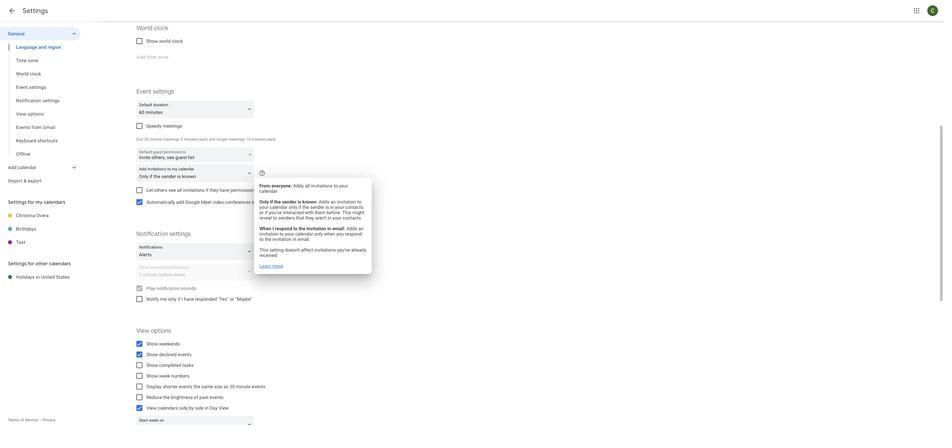 Task type: vqa. For each thing, say whether or not it's contained in the screenshot.
End
yes



Task type: locate. For each thing, give the bounding box(es) containing it.
the inside adds an invitation to your calendar only if the sender is in your contacts or if you've interacted with them before. this might reveal to senders that they aren't in your contacts.
[[302, 204, 309, 210]]

world
[[159, 38, 171, 44]]

30 right "as" at the left bottom of page
[[230, 384, 235, 389]]

in inside 'link'
[[36, 274, 40, 280]]

settings for settings for other calendars
[[8, 261, 27, 267]]

events from gmail
[[16, 125, 55, 130]]

settings for my calendars tree
[[0, 209, 80, 249]]

minutes right 5
[[184, 137, 198, 142]]

0 horizontal spatial you've
[[269, 210, 282, 215]]

of
[[194, 395, 198, 400], [20, 418, 24, 423]]

None field
[[136, 101, 257, 118], [136, 165, 257, 182], [136, 243, 257, 260], [136, 416, 257, 425], [136, 101, 257, 118], [136, 165, 257, 182], [136, 243, 257, 260], [136, 416, 257, 425]]

0 horizontal spatial my
[[36, 199, 42, 205]]

world clock up show world clock
[[136, 24, 168, 32]]

automatically add google meet video conferences to events i create
[[146, 200, 288, 205]]

–
[[39, 418, 42, 423]]

to left view
[[255, 188, 259, 193]]

0 horizontal spatial world
[[16, 71, 28, 77]]

world clock down time zone at top left
[[16, 71, 41, 77]]

calendar inside adds an invitation to your calendar only if the sender is in your contacts or if you've interacted with them before. this might reveal to senders that they aren't in your contacts.
[[270, 204, 288, 210]]

2 horizontal spatial clock
[[172, 38, 183, 44]]

view options inside group
[[16, 111, 44, 117]]

1 horizontal spatial 30
[[230, 384, 235, 389]]

1 horizontal spatial they
[[305, 215, 314, 220]]

adds down the contacts.
[[346, 226, 357, 231]]

or right "yes" on the left bottom of page
[[230, 297, 234, 302]]

1 vertical spatial calendar
[[270, 204, 288, 210]]

from everyone:
[[259, 183, 292, 188]]

have
[[220, 188, 229, 193], [184, 297, 194, 302]]

1 vertical spatial options
[[151, 327, 171, 335]]

1 vertical spatial calendars
[[49, 261, 71, 267]]

add
[[8, 165, 17, 170]]

settings for other calendars
[[8, 261, 71, 267]]

0 horizontal spatial clock
[[30, 71, 41, 77]]

30
[[144, 137, 149, 142], [230, 384, 235, 389]]

this inside this setting doesn't affect invitations you've already received.
[[259, 247, 268, 253]]

1 horizontal spatial and
[[209, 137, 215, 142]]

world up show world clock
[[136, 24, 152, 32]]

0 vertical spatial of
[[194, 395, 198, 400]]

0 horizontal spatial notification settings
[[16, 98, 60, 103]]

an for respond
[[358, 226, 363, 231]]

group
[[0, 40, 80, 161]]

have up the "video"
[[220, 188, 229, 193]]

1 horizontal spatial is
[[325, 204, 329, 210]]

terms
[[8, 418, 19, 423]]

2 vertical spatial only
[[168, 297, 176, 302]]

all up add
[[177, 188, 182, 193]]

minutes right the 10
[[252, 137, 266, 142]]

i right the when
[[272, 226, 274, 231]]

default
[[139, 150, 152, 154]]

play notification sounds
[[146, 286, 196, 291]]

30 right end
[[144, 137, 149, 142]]

1 vertical spatial guest
[[175, 155, 187, 160]]

completed
[[159, 363, 181, 368]]

early up invite others, see guest list dropdown button
[[199, 137, 208, 142]]

show down "show weekends"
[[146, 352, 158, 357]]

settings up christina at the bottom of the page
[[8, 199, 27, 205]]

invitations for let others see all invitations if they have permission to view or edit my events
[[183, 188, 205, 193]]

view
[[16, 111, 26, 117], [136, 327, 149, 335], [146, 406, 157, 411], [219, 406, 229, 411]]

display
[[146, 384, 162, 389]]

calendars for settings for other calendars
[[49, 261, 71, 267]]

1 horizontal spatial of
[[194, 395, 198, 400]]

to up before.
[[334, 183, 338, 188]]

your inside adds an invitation to your calendar only when you respond to the invitation in email.
[[285, 231, 294, 237]]

calendar.
[[259, 188, 278, 194]]

1 horizontal spatial you've
[[337, 247, 350, 253]]

the down the when
[[265, 237, 271, 242]]

in left the united
[[36, 274, 40, 280]]

1 vertical spatial notification
[[136, 230, 168, 238]]

settings for my calendars
[[8, 199, 65, 205]]

adds an invitation to your calendar only if the sender is in your contacts or if you've interacted with them before. this might reveal to senders that they aren't in your contacts.
[[259, 199, 364, 220]]

an inside adds an invitation to your calendar only when you respond to the invitation in email.
[[358, 226, 363, 231]]

you've inside adds an invitation to your calendar only if the sender is in your contacts or if you've interacted with them before. this might reveal to senders that they aren't in your contacts.
[[269, 210, 282, 215]]

you've
[[269, 210, 282, 215], [337, 247, 350, 253]]

2 for from the top
[[28, 261, 34, 267]]

of left past
[[194, 395, 198, 400]]

0 horizontal spatial early
[[199, 137, 208, 142]]

1 side from the left
[[179, 406, 188, 411]]

invitations inside adds all invitations to your calendar.
[[311, 183, 333, 188]]

1 vertical spatial clock
[[172, 38, 183, 44]]

1 horizontal spatial side
[[195, 406, 204, 411]]

1 vertical spatial and
[[209, 137, 215, 142]]

notification
[[156, 286, 180, 291]]

privacy link
[[43, 418, 56, 423]]

events up reduce the brightness of past events
[[179, 384, 192, 389]]

an
[[331, 199, 336, 204], [358, 226, 363, 231]]

1 horizontal spatial view options
[[136, 327, 171, 335]]

or inside adds an invitation to your calendar only if the sender is in your contacts or if you've interacted with them before. this might reveal to senders that they aren't in your contacts.
[[259, 210, 264, 215]]

your left contacts
[[335, 204, 344, 210]]

an up before.
[[331, 199, 336, 204]]

2 horizontal spatial or
[[271, 188, 275, 193]]

0 vertical spatial options
[[28, 111, 44, 117]]

view options up events from gmail
[[16, 111, 44, 117]]

terms of service link
[[8, 418, 38, 423]]

adds
[[293, 183, 304, 188], [319, 199, 329, 204], [346, 226, 357, 231]]

list
[[188, 155, 194, 160]]

events up only if the sender is known:
[[293, 188, 306, 193]]

go back image
[[8, 7, 16, 15]]

settings
[[29, 85, 46, 90], [153, 88, 174, 96], [42, 98, 60, 103], [169, 230, 191, 238]]

view right the day
[[219, 406, 229, 411]]

zone
[[28, 58, 38, 63]]

0 vertical spatial notification settings
[[16, 98, 60, 103]]

0 vertical spatial and
[[38, 44, 46, 50]]

import & export
[[8, 178, 41, 184]]

invitations up the known:
[[311, 183, 333, 188]]

1 horizontal spatial event settings
[[136, 88, 174, 96]]

1 vertical spatial or
[[259, 210, 264, 215]]

your left email.
[[285, 231, 294, 237]]

in left the day
[[205, 406, 209, 411]]

0 vertical spatial you've
[[269, 210, 282, 215]]

1 horizontal spatial early
[[267, 137, 276, 142]]

1 horizontal spatial this
[[342, 210, 351, 215]]

0 horizontal spatial an
[[331, 199, 336, 204]]

show weekends
[[146, 341, 180, 347]]

1 horizontal spatial notification
[[136, 230, 168, 238]]

my right edit
[[285, 188, 291, 193]]

show completed tasks
[[146, 363, 194, 368]]

your inside adds all invitations to your calendar.
[[339, 183, 348, 188]]

0 horizontal spatial minute
[[150, 137, 162, 142]]

invitations inside this setting doesn't affect invitations you've already received.
[[314, 247, 336, 253]]

only inside adds an invitation to your calendar only if the sender is in your contacts or if you've interacted with them before. this might reveal to senders that they aren't in your contacts.
[[289, 204, 297, 210]]

2 vertical spatial clock
[[30, 71, 41, 77]]

1 vertical spatial for
[[28, 261, 34, 267]]

1 horizontal spatial world
[[136, 24, 152, 32]]

events
[[293, 188, 306, 193], [257, 200, 271, 205], [178, 352, 192, 357], [179, 384, 192, 389], [252, 384, 265, 389], [210, 395, 223, 400]]

2 vertical spatial calendar
[[295, 231, 313, 237]]

"maybe"
[[235, 297, 252, 302]]

0 horizontal spatial only
[[168, 297, 176, 302]]

calendars up 'overa'
[[44, 199, 65, 205]]

0 horizontal spatial guest
[[153, 150, 163, 154]]

adds for if
[[319, 199, 329, 204]]

this left the setting
[[259, 247, 268, 253]]

this left might
[[342, 210, 351, 215]]

1 for from the top
[[28, 199, 34, 205]]

0 vertical spatial settings
[[23, 7, 48, 15]]

respond down senders
[[275, 226, 292, 231]]

1 horizontal spatial respond
[[345, 231, 362, 237]]

0 horizontal spatial minutes
[[184, 137, 198, 142]]

invitation up the setting
[[272, 237, 292, 242]]

time
[[16, 58, 27, 63]]

events down size
[[210, 395, 223, 400]]

see right others
[[169, 188, 176, 193]]

calendar up senders
[[270, 204, 288, 210]]

adds up "them"
[[319, 199, 329, 204]]

1 vertical spatial an
[[358, 226, 363, 231]]

for for my
[[28, 199, 34, 205]]

general tree item
[[0, 27, 80, 40]]

minutes
[[184, 137, 198, 142], [252, 137, 266, 142]]

respond right you
[[345, 231, 362, 237]]

overa
[[36, 213, 49, 218]]

1 vertical spatial my
[[36, 199, 42, 205]]

1 vertical spatial world
[[16, 71, 28, 77]]

calendars
[[44, 199, 65, 205], [49, 261, 71, 267], [158, 406, 178, 411]]

doesn't
[[285, 247, 300, 253]]

in left email:
[[327, 226, 331, 231]]

calendar inside adds an invitation to your calendar only when you respond to the invitation in email.
[[295, 231, 313, 237]]

4 show from the top
[[146, 363, 158, 368]]

0 horizontal spatial event
[[16, 85, 28, 90]]

learn more
[[259, 263, 283, 269]]

2 horizontal spatial calendar
[[295, 231, 313, 237]]

clock right the world
[[172, 38, 183, 44]]

you
[[336, 231, 344, 237]]

side right by
[[195, 406, 204, 411]]

settings
[[23, 7, 48, 15], [8, 199, 27, 205], [8, 261, 27, 267]]

i left create
[[272, 200, 273, 205]]

calendar
[[18, 165, 36, 170], [270, 204, 288, 210], [295, 231, 313, 237]]

0 horizontal spatial options
[[28, 111, 44, 117]]

1 horizontal spatial calendar
[[270, 204, 288, 210]]

i down sounds
[[182, 297, 183, 302]]

1 horizontal spatial minutes
[[252, 137, 266, 142]]

settings up holidays
[[8, 261, 27, 267]]

senders
[[278, 215, 295, 220]]

i
[[272, 200, 273, 205], [272, 226, 274, 231], [182, 297, 183, 302]]

1 horizontal spatial guest
[[175, 155, 187, 160]]

show left completed
[[146, 363, 158, 368]]

0 vertical spatial world clock
[[136, 24, 168, 32]]

view calendars side by side in day view
[[146, 406, 229, 411]]

if up the that
[[298, 204, 301, 210]]

calendar for adds an invitation to your calendar only when you respond to the invitation in email.
[[295, 231, 313, 237]]

2 vertical spatial calendars
[[158, 406, 178, 411]]

notification inside group
[[16, 98, 41, 103]]

1 show from the top
[[146, 38, 158, 44]]

0 vertical spatial or
[[271, 188, 275, 193]]

declined
[[159, 352, 177, 357]]

invitations up the google
[[183, 188, 205, 193]]

adds inside adds an invitation to your calendar only when you respond to the invitation in email.
[[346, 226, 357, 231]]

an inside adds an invitation to your calendar only if the sender is in your contacts or if you've interacted with them before. this might reveal to senders that they aren't in your contacts.
[[331, 199, 336, 204]]

tree
[[0, 27, 80, 188]]

only for if
[[289, 204, 297, 210]]

minute right "as" at the left bottom of page
[[236, 384, 251, 389]]

see down permissions
[[167, 155, 174, 160]]

show up display
[[146, 373, 158, 379]]

event
[[16, 85, 28, 90], [136, 88, 151, 96]]

0 vertical spatial guest
[[153, 150, 163, 154]]

side left by
[[179, 406, 188, 411]]

0 horizontal spatial notification
[[16, 98, 41, 103]]

0 vertical spatial i
[[272, 200, 273, 205]]

and left 'region' at the top
[[38, 44, 46, 50]]

all up the known:
[[305, 183, 310, 188]]

0 vertical spatial 30
[[144, 137, 149, 142]]

notification settings
[[16, 98, 60, 103], [136, 230, 191, 238]]

1 horizontal spatial an
[[358, 226, 363, 231]]

0 horizontal spatial or
[[230, 297, 234, 302]]

guest up "others,"
[[153, 150, 163, 154]]

your
[[339, 183, 348, 188], [259, 204, 268, 210], [335, 204, 344, 210], [333, 215, 342, 220], [285, 231, 294, 237]]

sender inside adds an invitation to your calendar only if the sender is in your contacts or if you've interacted with them before. this might reveal to senders that they aren't in your contacts.
[[310, 204, 324, 210]]

2 side from the left
[[195, 406, 204, 411]]

calendars down reduce
[[158, 406, 178, 411]]

options up "show weekends"
[[151, 327, 171, 335]]

1 vertical spatial this
[[259, 247, 268, 253]]

sender up interacted
[[282, 199, 296, 204]]

language
[[16, 44, 37, 50]]

settings right go back image
[[23, 7, 48, 15]]

2 horizontal spatial only
[[314, 231, 323, 237]]

show for show completed tasks
[[146, 363, 158, 368]]

only right me
[[168, 297, 176, 302]]

holidays
[[16, 274, 35, 280]]

aren't
[[315, 215, 327, 220]]

to down the that
[[293, 226, 297, 231]]

to
[[334, 183, 338, 188], [255, 188, 259, 193], [357, 199, 361, 204], [252, 200, 256, 205], [273, 215, 277, 220], [293, 226, 297, 231], [280, 231, 284, 237], [259, 237, 264, 242]]

if up the meet at top
[[206, 188, 208, 193]]

all inside adds all invitations to your calendar.
[[305, 183, 310, 188]]

1 horizontal spatial clock
[[154, 24, 168, 32]]

adds inside adds an invitation to your calendar only if the sender is in your contacts or if you've interacted with them before. this might reveal to senders that they aren't in your contacts.
[[319, 199, 329, 204]]

2 vertical spatial i
[[182, 297, 183, 302]]

events right "as" at the left bottom of page
[[252, 384, 265, 389]]

to inside adds all invitations to your calendar.
[[334, 183, 338, 188]]

or down only
[[259, 210, 264, 215]]

1 horizontal spatial minute
[[236, 384, 251, 389]]

1 horizontal spatial adds
[[319, 199, 329, 204]]

world down time
[[16, 71, 28, 77]]

calendars up states
[[49, 261, 71, 267]]

your up the reveal
[[259, 204, 268, 210]]

2 horizontal spatial adds
[[346, 226, 357, 231]]

1 horizontal spatial options
[[151, 327, 171, 335]]

meet
[[201, 200, 212, 205]]

notification settings down automatically
[[136, 230, 191, 238]]

invitation inside adds an invitation to your calendar only if the sender is in your contacts or if you've interacted with them before. this might reveal to senders that they aren't in your contacts.
[[337, 199, 356, 204]]

options up events from gmail
[[28, 111, 44, 117]]

they right the that
[[305, 215, 314, 220]]

1 horizontal spatial world clock
[[136, 24, 168, 32]]

my
[[285, 188, 291, 193], [36, 199, 42, 205]]

my up christina overa tree item
[[36, 199, 42, 205]]

0 vertical spatial world
[[136, 24, 152, 32]]

invite
[[139, 155, 150, 160]]

0 horizontal spatial event settings
[[16, 85, 46, 90]]

test
[[16, 240, 25, 245]]

others,
[[151, 155, 166, 160]]

1 horizontal spatial or
[[259, 210, 264, 215]]

options inside group
[[28, 111, 44, 117]]

settings heading
[[23, 7, 48, 15]]

your for adds an invitation to your calendar only when you respond to the invitation in email.
[[285, 231, 294, 237]]

0 vertical spatial only
[[289, 204, 297, 210]]

is
[[298, 199, 301, 204], [325, 204, 329, 210]]

your up contacts
[[339, 183, 348, 188]]

your up email:
[[333, 215, 342, 220]]

invitation
[[337, 199, 356, 204], [306, 226, 326, 231], [259, 231, 279, 237], [272, 237, 292, 242]]

1 vertical spatial they
[[305, 215, 314, 220]]

2 vertical spatial adds
[[346, 226, 357, 231]]

all
[[305, 183, 310, 188], [177, 188, 182, 193]]

known:
[[302, 199, 318, 204]]

2 show from the top
[[146, 341, 158, 347]]

is left the known:
[[298, 199, 301, 204]]

1 vertical spatial notification settings
[[136, 230, 191, 238]]

privacy
[[43, 418, 56, 423]]

view options
[[16, 111, 44, 117], [136, 327, 171, 335]]

0 vertical spatial notification
[[16, 98, 41, 103]]

3 show from the top
[[146, 352, 158, 357]]

0 vertical spatial calendars
[[44, 199, 65, 205]]

early
[[199, 137, 208, 142], [267, 137, 276, 142]]

the
[[274, 199, 281, 204], [302, 204, 309, 210], [299, 226, 305, 231], [265, 237, 271, 242], [194, 384, 200, 389], [163, 395, 170, 400]]

invitations for this setting doesn't affect invitations you've already received.
[[314, 247, 336, 253]]

if down only
[[265, 210, 268, 215]]

view options up "show weekends"
[[136, 327, 171, 335]]

they up automatically add google meet video conferences to events i create
[[210, 188, 218, 193]]

5 show from the top
[[146, 373, 158, 379]]

events
[[16, 125, 30, 130]]

only up senders
[[289, 204, 297, 210]]

1 horizontal spatial only
[[289, 204, 297, 210]]

show left the weekends
[[146, 341, 158, 347]]

view up events
[[16, 111, 26, 117]]

guest down permissions
[[175, 155, 187, 160]]

1 vertical spatial only
[[314, 231, 323, 237]]

show left the world
[[146, 38, 158, 44]]

see
[[167, 155, 174, 160], [169, 188, 176, 193]]

1 vertical spatial adds
[[319, 199, 329, 204]]

0 vertical spatial see
[[167, 155, 174, 160]]

0 vertical spatial my
[[285, 188, 291, 193]]

respond
[[275, 226, 292, 231], [345, 231, 362, 237]]

1 vertical spatial 30
[[230, 384, 235, 389]]

this
[[342, 210, 351, 215], [259, 247, 268, 253]]

the up the that
[[302, 204, 309, 210]]

longer
[[216, 137, 228, 142]]

notification down automatically
[[136, 230, 168, 238]]

birthdays link
[[16, 222, 80, 236]]

only for when
[[314, 231, 323, 237]]

only inside adds an invitation to your calendar only when you respond to the invitation in email.
[[314, 231, 323, 237]]

0 vertical spatial calendar
[[18, 165, 36, 170]]



Task type: describe. For each thing, give the bounding box(es) containing it.
from
[[32, 125, 42, 130]]

0 vertical spatial minute
[[150, 137, 162, 142]]

other
[[36, 261, 48, 267]]

shortcuts
[[37, 138, 58, 143]]

adds inside adds all invitations to your calendar.
[[293, 183, 304, 188]]

the inside adds an invitation to your calendar only when you respond to the invitation in email.
[[265, 237, 271, 242]]

test tree item
[[0, 236, 80, 249]]

end
[[136, 137, 143, 142]]

show week numbers
[[146, 373, 189, 379]]

0 horizontal spatial they
[[210, 188, 218, 193]]

see inside default guest permissions invite others, see guest list
[[167, 155, 174, 160]]

contacts.
[[343, 215, 362, 220]]

and inside group
[[38, 44, 46, 50]]

permission
[[231, 188, 254, 193]]

setting
[[269, 247, 284, 253]]

adds for when
[[346, 226, 357, 231]]

learn
[[259, 263, 271, 269]]

meetings up 5
[[163, 123, 182, 129]]

export
[[28, 178, 41, 184]]

before.
[[327, 210, 341, 215]]

world inside group
[[16, 71, 28, 77]]

region
[[48, 44, 61, 50]]

offline
[[16, 151, 30, 157]]

time zone
[[16, 58, 38, 63]]

view down reduce
[[146, 406, 157, 411]]

2 early from the left
[[267, 137, 276, 142]]

interacted
[[283, 210, 304, 215]]

notify
[[146, 297, 159, 302]]

christina overa
[[16, 213, 49, 218]]

shorter
[[163, 384, 178, 389]]

weekends
[[159, 341, 180, 347]]

they inside adds an invitation to your calendar only if the sender is in your contacts or if you've interacted with them before. this might reveal to senders that they aren't in your contacts.
[[305, 215, 314, 220]]

received.
[[259, 253, 278, 258]]

same
[[201, 384, 213, 389]]

0 horizontal spatial sender
[[282, 199, 296, 204]]

tasks
[[182, 363, 194, 368]]

add
[[176, 200, 184, 205]]

this setting doesn't affect invitations you've already received.
[[259, 247, 366, 258]]

to right the reveal
[[273, 215, 277, 220]]

1 vertical spatial see
[[169, 188, 176, 193]]

invitation down aren't
[[306, 226, 326, 231]]

world clock inside group
[[16, 71, 41, 77]]

the left 'same'
[[194, 384, 200, 389]]

0 horizontal spatial of
[[20, 418, 24, 423]]

show for show world clock
[[146, 38, 158, 44]]

as
[[224, 384, 229, 389]]

responded
[[195, 297, 217, 302]]

reduce
[[146, 395, 162, 400]]

event settings inside group
[[16, 85, 46, 90]]

email.
[[298, 237, 310, 242]]

when i respond to the invitation in email:
[[259, 226, 346, 231]]

this inside adds an invitation to your calendar only if the sender is in your contacts or if you've interacted with them before. this might reveal to senders that they aren't in your contacts.
[[342, 210, 351, 215]]

holidays in united states
[[16, 274, 70, 280]]

service
[[25, 418, 38, 423]]

show for show weekends
[[146, 341, 158, 347]]

video
[[213, 200, 224, 205]]

5
[[181, 137, 183, 142]]

1 early from the left
[[199, 137, 208, 142]]

google
[[185, 200, 200, 205]]

events up tasks
[[178, 352, 192, 357]]

add calendar
[[8, 165, 36, 170]]

automatically
[[146, 200, 175, 205]]

respond inside adds an invitation to your calendar only when you respond to the invitation in email.
[[345, 231, 362, 237]]

from
[[259, 183, 270, 188]]

an for sender
[[331, 199, 336, 204]]

0 vertical spatial clock
[[154, 24, 168, 32]]

reduce the brightness of past events
[[146, 395, 223, 400]]

day
[[210, 406, 218, 411]]

notification settings inside group
[[16, 98, 60, 103]]

sounds
[[181, 286, 196, 291]]

if down play notification sounds
[[178, 297, 180, 302]]

the down the shorter
[[163, 395, 170, 400]]

display shorter events the same size as 30 minute events
[[146, 384, 265, 389]]

adds all invitations to your calendar.
[[259, 183, 348, 194]]

0 vertical spatial have
[[220, 188, 229, 193]]

view up "show weekends"
[[136, 327, 149, 335]]

0 horizontal spatial is
[[298, 199, 301, 204]]

test link
[[16, 236, 80, 249]]

0 horizontal spatial respond
[[275, 226, 292, 231]]

show for show week numbers
[[146, 373, 158, 379]]

everyone:
[[271, 183, 292, 188]]

general
[[8, 31, 25, 36]]

states
[[56, 274, 70, 280]]

invitation down the reveal
[[259, 231, 279, 237]]

event inside group
[[16, 85, 28, 90]]

meetings left the 10
[[229, 137, 245, 142]]

&
[[24, 178, 27, 184]]

in inside adds an invitation to your calendar only when you respond to the invitation in email.
[[293, 237, 296, 242]]

1 horizontal spatial event
[[136, 88, 151, 96]]

tree containing general
[[0, 27, 80, 188]]

the down the that
[[299, 226, 305, 231]]

1 horizontal spatial my
[[285, 188, 291, 193]]

calendar for adds an invitation to your calendar only if the sender is in your contacts or if you've interacted with them before. this might reveal to senders that they aren't in your contacts.
[[270, 204, 288, 210]]

in right "them"
[[330, 204, 334, 210]]

2 vertical spatial or
[[230, 297, 234, 302]]

1 minutes from the left
[[184, 137, 198, 142]]

the down edit
[[274, 199, 281, 204]]

keyboard shortcuts
[[16, 138, 58, 143]]

that
[[296, 215, 304, 220]]

already
[[351, 247, 366, 253]]

reveal
[[259, 215, 272, 220]]

for for other
[[28, 261, 34, 267]]

show for show declined events
[[146, 352, 158, 357]]

meetings left 5
[[163, 137, 180, 142]]

more
[[272, 263, 283, 269]]

0 horizontal spatial all
[[177, 188, 182, 193]]

0 horizontal spatial 30
[[144, 137, 149, 142]]

clock inside group
[[30, 71, 41, 77]]

holidays in united states link
[[16, 270, 80, 284]]

1 vertical spatial minute
[[236, 384, 251, 389]]

is inside adds an invitation to your calendar only if the sender is in your contacts or if you've interacted with them before. this might reveal to senders that they aren't in your contacts.
[[325, 204, 329, 210]]

your for adds an invitation to your calendar only if the sender is in your contacts or if you've interacted with them before. this might reveal to senders that they aren't in your contacts.
[[259, 204, 268, 210]]

size
[[214, 384, 222, 389]]

invite others, see guest list button
[[136, 148, 254, 164]]

adds an invitation to your calendar only when you respond to the invitation in email.
[[259, 226, 363, 242]]

end 30 minute meetings 5 minutes early and longer meetings 10 minutes early
[[136, 137, 276, 142]]

calendars for settings for my calendars
[[44, 199, 65, 205]]

settings for settings
[[23, 7, 48, 15]]

1 vertical spatial have
[[184, 297, 194, 302]]

to up might
[[357, 199, 361, 204]]

language and region
[[16, 44, 61, 50]]

1 vertical spatial view options
[[136, 327, 171, 335]]

10
[[246, 137, 251, 142]]

brightness
[[171, 395, 193, 400]]

2 minutes from the left
[[252, 137, 266, 142]]

christina overa tree item
[[0, 209, 80, 222]]

only
[[259, 199, 269, 204]]

affect
[[301, 247, 313, 253]]

let
[[146, 188, 153, 193]]

when
[[324, 231, 335, 237]]

them
[[315, 210, 325, 215]]

united
[[41, 274, 55, 280]]

conferences
[[225, 200, 251, 205]]

"yes"
[[218, 297, 229, 302]]

speedy
[[146, 123, 162, 129]]

holidays in united states tree item
[[0, 270, 80, 284]]

settings for settings for my calendars
[[8, 199, 27, 205]]

in right aren't
[[328, 215, 331, 220]]

import
[[8, 178, 22, 184]]

others
[[154, 188, 167, 193]]

if right only
[[270, 199, 273, 204]]

events down view
[[257, 200, 271, 205]]

create
[[275, 200, 288, 205]]

to down senders
[[280, 231, 284, 237]]

show world clock
[[146, 38, 183, 44]]

1 horizontal spatial notification settings
[[136, 230, 191, 238]]

birthdays
[[16, 226, 36, 232]]

to down the when
[[259, 237, 264, 242]]

by
[[189, 406, 194, 411]]

group containing language and region
[[0, 40, 80, 161]]

view inside group
[[16, 111, 26, 117]]

your for adds all invitations to your calendar.
[[339, 183, 348, 188]]

you've inside this setting doesn't affect invitations you've already received.
[[337, 247, 350, 253]]

1 vertical spatial i
[[272, 226, 274, 231]]

to left only
[[252, 200, 256, 205]]

birthdays tree item
[[0, 222, 80, 236]]

edit
[[276, 188, 284, 193]]

when
[[259, 226, 271, 231]]



